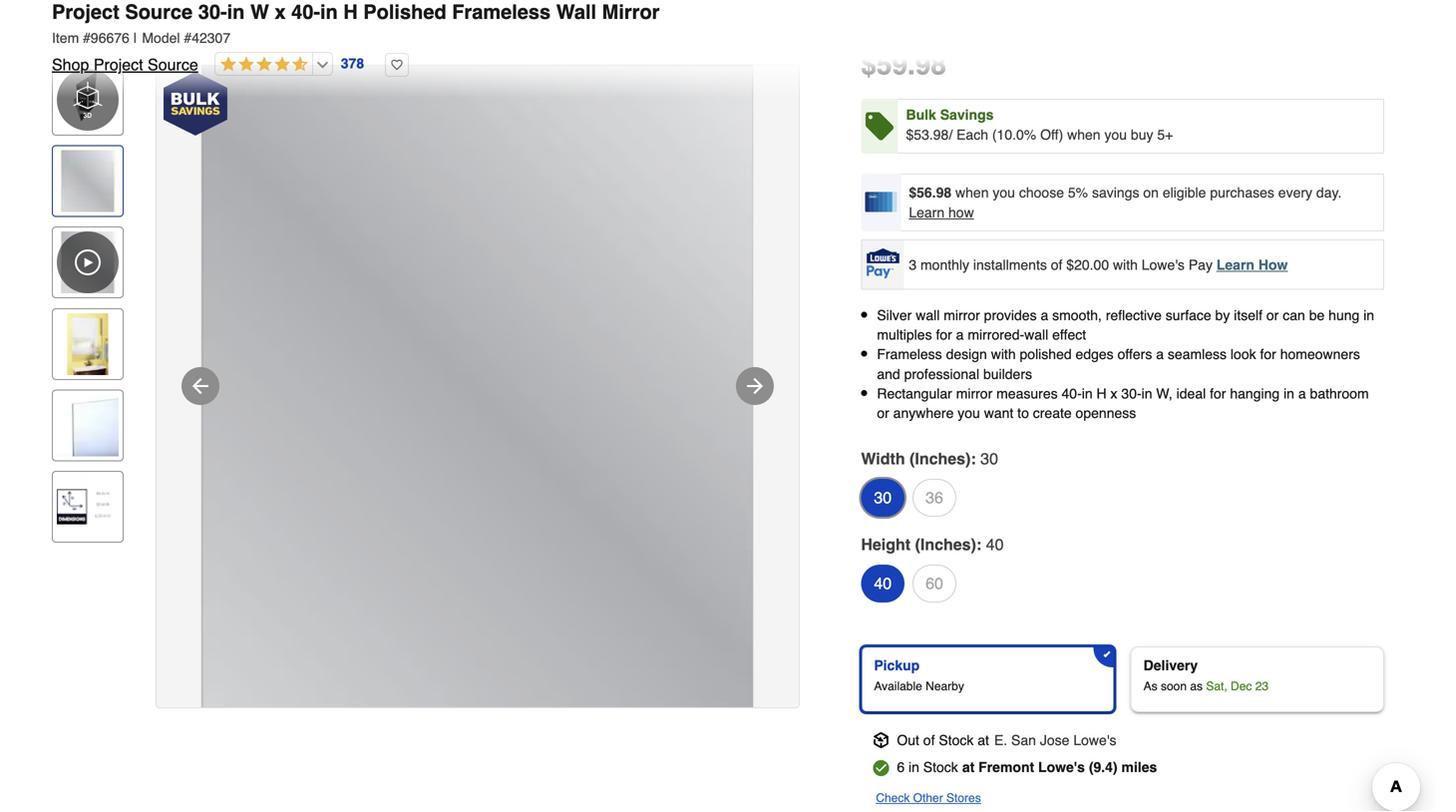 Task type: locate. For each thing, give the bounding box(es) containing it.
bulk savings $53.98/ each (10.0% off) when you buy 5+
[[907, 107, 1174, 143]]

0 horizontal spatial wall
[[916, 307, 940, 323]]

1 vertical spatial with
[[992, 346, 1016, 362]]

monthly
[[921, 257, 970, 273]]

project up item
[[52, 0, 120, 23]]

0 vertical spatial frameless
[[452, 0, 551, 23]]

1 vertical spatial 30-
[[1122, 386, 1142, 402]]

at left the "e."
[[978, 733, 990, 748]]

0 horizontal spatial #
[[83, 30, 91, 46]]

measures
[[997, 386, 1058, 402]]

source up model
[[125, 0, 193, 23]]

30-
[[198, 0, 227, 23], [1122, 386, 1142, 402]]

0 vertical spatial 30
[[981, 450, 999, 468]]

out of stock at e. san jose lowe's
[[897, 733, 1117, 748]]

0 horizontal spatial 30-
[[198, 0, 227, 23]]

$20.00
[[1067, 257, 1110, 273]]

1 horizontal spatial 40-
[[1062, 386, 1082, 402]]

0 vertical spatial with
[[1114, 257, 1138, 273]]

0 vertical spatial 40
[[987, 535, 1004, 554]]

frameless inside project source 30-in w x 40-in h polished frameless wall mirror item # 96676 | model # 42307
[[452, 0, 551, 23]]

1 vertical spatial learn
[[1217, 257, 1255, 273]]

(inches) for 36
[[910, 450, 971, 468]]

2 # from the left
[[184, 30, 192, 46]]

project
[[52, 0, 120, 23], [94, 55, 143, 74]]

1 vertical spatial or
[[877, 405, 890, 421]]

frameless down multiples
[[877, 346, 943, 362]]

30- inside the silver wall mirror provides a smooth, reflective surface by itself or can be hung in multiples for a mirrored-wall effect frameless design with polished edges offers a seamless look for homeowners and professional builders rectangular mirror measures 40-in h x 30-in w, ideal for hanging in a bathroom or anywhere you want to create openness
[[1122, 386, 1142, 402]]

1 horizontal spatial at
[[978, 733, 990, 748]]

3 monthly installments of $20.00 with lowe's pay learn how
[[909, 257, 1289, 273]]

project source  #42307 - thumbnail2 image
[[57, 313, 119, 375]]

for right look
[[1261, 346, 1277, 362]]

$56.98
[[909, 185, 952, 201]]

0 vertical spatial x
[[275, 0, 286, 23]]

x right w
[[275, 0, 286, 23]]

x inside the silver wall mirror provides a smooth, reflective surface by itself or can be hung in multiples for a mirrored-wall effect frameless design with polished edges offers a seamless look for homeowners and professional builders rectangular mirror measures 40-in h x 30-in w, ideal for hanging in a bathroom or anywhere you want to create openness
[[1111, 386, 1118, 402]]

in left w,
[[1142, 386, 1153, 402]]

day.
[[1317, 185, 1343, 201]]

option group
[[854, 639, 1393, 721]]

0 horizontal spatial 40
[[874, 574, 892, 593]]

offers
[[1118, 346, 1153, 362]]

1 vertical spatial :
[[977, 535, 982, 554]]

1 vertical spatial lowe's
[[1074, 733, 1117, 748]]

when
[[1068, 127, 1101, 143], [956, 185, 989, 201]]

0 vertical spatial when
[[1068, 127, 1101, 143]]

silver wall mirror provides a smooth, reflective surface by itself or can be hung in multiples for a mirrored-wall effect frameless design with polished edges offers a seamless look for homeowners and professional builders rectangular mirror measures 40-in h x 30-in w, ideal for hanging in a bathroom or anywhere you want to create openness
[[877, 307, 1375, 421]]

bulk
[[907, 107, 937, 123]]

0 horizontal spatial you
[[958, 405, 981, 421]]

when right off)
[[1068, 127, 1101, 143]]

1 horizontal spatial h
[[1097, 386, 1107, 402]]

# right item
[[83, 30, 91, 46]]

x inside project source 30-in w x 40-in h polished frameless wall mirror item # 96676 | model # 42307
[[275, 0, 286, 23]]

you left the want
[[958, 405, 981, 421]]

0 horizontal spatial h
[[344, 0, 358, 23]]

1 vertical spatial project
[[94, 55, 143, 74]]

check other stores button
[[876, 788, 982, 808]]

in
[[227, 0, 245, 23], [320, 0, 338, 23], [1364, 307, 1375, 323], [1082, 386, 1093, 402], [1142, 386, 1153, 402], [1284, 386, 1295, 402], [909, 759, 920, 775]]

stores
[[947, 791, 982, 805]]

1 vertical spatial of
[[924, 733, 935, 748]]

1 horizontal spatial 30-
[[1122, 386, 1142, 402]]

homeowners
[[1281, 346, 1361, 362]]

you left choose on the right of page
[[993, 185, 1016, 201]]

at up stores
[[963, 759, 975, 775]]

frameless
[[452, 0, 551, 23], [877, 346, 943, 362]]

anywhere
[[894, 405, 954, 421]]

(10.0%
[[993, 127, 1037, 143]]

0 vertical spatial 30-
[[198, 0, 227, 23]]

30 down width
[[874, 489, 892, 507]]

wall up polished
[[1025, 327, 1049, 343]]

shop
[[52, 55, 89, 74]]

delivery
[[1144, 658, 1199, 674]]

project source 30-in w x 40-in h polished frameless wall mirror item # 96676 | model # 42307
[[52, 0, 660, 46]]

1 horizontal spatial 30
[[981, 450, 999, 468]]

0 horizontal spatial for
[[936, 327, 953, 343]]

0 horizontal spatial when
[[956, 185, 989, 201]]

in right w
[[320, 0, 338, 23]]

# right model
[[184, 30, 192, 46]]

40- right w
[[291, 0, 320, 23]]

0 vertical spatial of
[[1052, 257, 1063, 273]]

.
[[908, 49, 916, 81]]

1 vertical spatial at
[[963, 759, 975, 775]]

1 horizontal spatial 40
[[987, 535, 1004, 554]]

1 horizontal spatial when
[[1068, 127, 1101, 143]]

1 horizontal spatial frameless
[[877, 346, 943, 362]]

you inside the silver wall mirror provides a smooth, reflective surface by itself or can be hung in multiples for a mirrored-wall effect frameless design with polished edges offers a seamless look for homeowners and professional builders rectangular mirror measures 40-in h x 30-in w, ideal for hanging in a bathroom or anywhere you want to create openness
[[958, 405, 981, 421]]

pickup
[[874, 658, 920, 674]]

source down model
[[148, 55, 198, 74]]

1 horizontal spatial or
[[1267, 307, 1280, 323]]

0 horizontal spatial of
[[924, 733, 935, 748]]

0 horizontal spatial x
[[275, 0, 286, 23]]

40-
[[291, 0, 320, 23], [1062, 386, 1082, 402]]

multiples
[[877, 327, 933, 343]]

with up builders
[[992, 346, 1016, 362]]

1 vertical spatial frameless
[[877, 346, 943, 362]]

a up design
[[957, 327, 964, 343]]

9.4
[[1094, 759, 1114, 775]]

item number 9 6 6 7 6 and model number 4 2 3 0 7 element
[[52, 28, 1385, 48]]

dec
[[1231, 680, 1253, 694]]

(
[[1090, 759, 1094, 775]]

option group containing pickup
[[854, 639, 1393, 721]]

on
[[1144, 185, 1160, 201]]

(inches) up 60
[[916, 535, 977, 554]]

in left w
[[227, 0, 245, 23]]

stock left the "e."
[[939, 733, 974, 748]]

wall
[[916, 307, 940, 323], [1025, 327, 1049, 343]]

0 vertical spatial at
[[978, 733, 990, 748]]

0 horizontal spatial or
[[877, 405, 890, 421]]

at for e. san jose lowe's
[[978, 733, 990, 748]]

stock up check other stores button
[[924, 759, 959, 775]]

of left $20.00 in the right of the page
[[1052, 257, 1063, 273]]

or left can
[[1267, 307, 1280, 323]]

lowe's up (
[[1074, 733, 1117, 748]]

a left smooth,
[[1041, 307, 1049, 323]]

for right the ideal
[[1211, 386, 1227, 402]]

30 down the want
[[981, 450, 999, 468]]

1 vertical spatial you
[[993, 185, 1016, 201]]

arrow right image
[[743, 374, 767, 398]]

lowe's left pay
[[1142, 257, 1185, 273]]

1 # from the left
[[83, 30, 91, 46]]

hanging
[[1231, 386, 1280, 402]]

mirror up mirrored-
[[944, 307, 981, 323]]

learn
[[909, 205, 945, 221], [1217, 257, 1255, 273]]

0 vertical spatial source
[[125, 0, 193, 23]]

bib badge image
[[164, 72, 228, 136]]

pickup image
[[873, 733, 889, 748]]

when up 'how'
[[956, 185, 989, 201]]

30- up the "openness"
[[1122, 386, 1142, 402]]

project source  #42307 - thumbnail image
[[57, 150, 119, 212]]

you
[[1105, 127, 1128, 143], [993, 185, 1016, 201], [958, 405, 981, 421]]

0 vertical spatial lowe's
[[1142, 257, 1185, 273]]

30- up 42307
[[198, 0, 227, 23]]

1 horizontal spatial learn
[[1217, 257, 1255, 273]]

silver
[[877, 307, 912, 323]]

you inside bulk savings $53.98/ each (10.0% off) when you buy 5+
[[1105, 127, 1128, 143]]

check
[[876, 791, 910, 805]]

1 horizontal spatial #
[[184, 30, 192, 46]]

smooth,
[[1053, 307, 1103, 323]]

40- up create
[[1062, 386, 1082, 402]]

project down 96676
[[94, 55, 143, 74]]

1 vertical spatial (inches)
[[916, 535, 977, 554]]

1 vertical spatial mirror
[[957, 386, 993, 402]]

1 vertical spatial 30
[[874, 489, 892, 507]]

30
[[981, 450, 999, 468], [874, 489, 892, 507]]

0 vertical spatial (inches)
[[910, 450, 971, 468]]

mirror
[[944, 307, 981, 323], [957, 386, 993, 402]]

polished
[[364, 0, 447, 23]]

project source  #42307 - thumbnail3 image
[[57, 395, 119, 456]]

source inside project source 30-in w x 40-in h polished frameless wall mirror item # 96676 | model # 42307
[[125, 0, 193, 23]]

1 vertical spatial x
[[1111, 386, 1118, 402]]

you left buy
[[1105, 127, 1128, 143]]

$56.98 when you choose 5% savings on eligible purchases every day. learn how
[[909, 185, 1343, 221]]

project source  #42307 - thumbnail4 image
[[57, 476, 119, 538]]

2 horizontal spatial you
[[1105, 127, 1128, 143]]

1 horizontal spatial x
[[1111, 386, 1118, 402]]

tag filled image
[[866, 112, 894, 140]]

or
[[1267, 307, 1280, 323], [877, 405, 890, 421]]

when inside $56.98 when you choose 5% savings on eligible purchases every day. learn how
[[956, 185, 989, 201]]

h up '378'
[[344, 0, 358, 23]]

0 vertical spatial :
[[971, 450, 977, 468]]

h inside project source 30-in w x 40-in h polished frameless wall mirror item # 96676 | model # 42307
[[344, 0, 358, 23]]

sat,
[[1207, 680, 1228, 694]]

lowe's down jose
[[1039, 759, 1086, 775]]

0 vertical spatial project
[[52, 0, 120, 23]]

60
[[926, 574, 944, 593]]

shop project source
[[52, 55, 198, 74]]

0 horizontal spatial learn
[[909, 205, 945, 221]]

1 horizontal spatial wall
[[1025, 327, 1049, 343]]

of right out
[[924, 733, 935, 748]]

30- inside project source 30-in w x 40-in h polished frameless wall mirror item # 96676 | model # 42307
[[198, 0, 227, 23]]

can
[[1284, 307, 1306, 323]]

0 horizontal spatial frameless
[[452, 0, 551, 23]]

learn down $56.98 in the right of the page
[[909, 205, 945, 221]]

learn right pay
[[1217, 257, 1255, 273]]

2 horizontal spatial for
[[1261, 346, 1277, 362]]

be
[[1310, 307, 1325, 323]]

available
[[874, 680, 923, 694]]

2 vertical spatial lowe's
[[1039, 759, 1086, 775]]

(inches) up 36
[[910, 450, 971, 468]]

0 vertical spatial stock
[[939, 733, 974, 748]]

with right $20.00 in the right of the page
[[1114, 257, 1138, 273]]

0 horizontal spatial at
[[963, 759, 975, 775]]

1 vertical spatial 40-
[[1062, 386, 1082, 402]]

0 horizontal spatial 40-
[[291, 0, 320, 23]]

0 vertical spatial h
[[344, 0, 358, 23]]

0 horizontal spatial with
[[992, 346, 1016, 362]]

2 vertical spatial you
[[958, 405, 981, 421]]

0 vertical spatial wall
[[916, 307, 940, 323]]

project source  #42307 image
[[157, 65, 799, 708]]

1 vertical spatial when
[[956, 185, 989, 201]]

wall up multiples
[[916, 307, 940, 323]]

1 horizontal spatial for
[[1211, 386, 1227, 402]]

1 vertical spatial h
[[1097, 386, 1107, 402]]

frameless left wall
[[452, 0, 551, 23]]

learn how link
[[1217, 257, 1289, 273]]

0 vertical spatial mirror
[[944, 307, 981, 323]]

builders
[[984, 366, 1033, 382]]

x up the "openness"
[[1111, 386, 1118, 402]]

0 vertical spatial learn
[[909, 205, 945, 221]]

0 vertical spatial 40-
[[291, 0, 320, 23]]

5%
[[1069, 185, 1089, 201]]

for up design
[[936, 327, 953, 343]]

#
[[83, 30, 91, 46], [184, 30, 192, 46]]

lowes pay logo image
[[864, 248, 903, 278]]

when inside bulk savings $53.98/ each (10.0% off) when you buy 5+
[[1068, 127, 1101, 143]]

of
[[1052, 257, 1063, 273], [924, 733, 935, 748]]

out
[[897, 733, 920, 748]]

mirror up the want
[[957, 386, 993, 402]]

42307
[[192, 30, 231, 46]]

40
[[987, 535, 1004, 554], [874, 574, 892, 593]]

1 vertical spatial stock
[[924, 759, 959, 775]]

or down 'rectangular'
[[877, 405, 890, 421]]

1 vertical spatial for
[[1261, 346, 1277, 362]]

1 horizontal spatial you
[[993, 185, 1016, 201]]

in right the hung
[[1364, 307, 1375, 323]]

a right the offers
[[1157, 346, 1165, 362]]

0 vertical spatial you
[[1105, 127, 1128, 143]]

$
[[862, 49, 877, 81]]

h up the "openness"
[[1097, 386, 1107, 402]]

w,
[[1157, 386, 1173, 402]]

(inches)
[[910, 450, 971, 468], [916, 535, 977, 554]]

1 vertical spatial wall
[[1025, 327, 1049, 343]]

x
[[275, 0, 286, 23], [1111, 386, 1118, 402]]



Task type: vqa. For each thing, say whether or not it's contained in the screenshot.
THE 'OTHER'
yes



Task type: describe. For each thing, give the bounding box(es) containing it.
frameless inside the silver wall mirror provides a smooth, reflective surface by itself or can be hung in multiples for a mirrored-wall effect frameless design with polished edges offers a seamless look for homeowners and professional builders rectangular mirror measures 40-in h x 30-in w, ideal for hanging in a bathroom or anywhere you want to create openness
[[877, 346, 943, 362]]

stock for in
[[924, 759, 959, 775]]

arrow left image
[[189, 374, 213, 398]]

savings
[[1093, 185, 1140, 201]]

delivery as soon as sat, dec 23
[[1144, 658, 1269, 694]]

$53.98/
[[907, 127, 953, 143]]

2 vertical spatial for
[[1211, 386, 1227, 402]]

look
[[1231, 346, 1257, 362]]

heart outline image
[[385, 53, 409, 77]]

pay
[[1189, 257, 1213, 273]]

)
[[1114, 759, 1118, 775]]

choose
[[1020, 185, 1065, 201]]

width
[[862, 450, 906, 468]]

h inside the silver wall mirror provides a smooth, reflective surface by itself or can be hung in multiples for a mirrored-wall effect frameless design with polished edges offers a seamless look for homeowners and professional builders rectangular mirror measures 40-in h x 30-in w, ideal for hanging in a bathroom or anywhere you want to create openness
[[1097, 386, 1107, 402]]

seamless
[[1168, 346, 1227, 362]]

jose
[[1041, 733, 1070, 748]]

in right 6
[[909, 759, 920, 775]]

in up the "openness"
[[1082, 386, 1093, 402]]

itself
[[1235, 307, 1263, 323]]

learn inside $56.98 when you choose 5% savings on eligible purchases every day. learn how
[[909, 205, 945, 221]]

surface
[[1166, 307, 1212, 323]]

96676
[[91, 30, 130, 46]]

a left bathroom
[[1299, 386, 1307, 402]]

0 vertical spatial for
[[936, 327, 953, 343]]

$ 59 . 98
[[862, 49, 947, 81]]

fremont
[[979, 759, 1035, 775]]

23
[[1256, 680, 1269, 694]]

how
[[949, 205, 975, 221]]

0 vertical spatial or
[[1267, 307, 1280, 323]]

edges
[[1076, 346, 1114, 362]]

eligible
[[1163, 185, 1207, 201]]

miles
[[1122, 759, 1158, 775]]

1 horizontal spatial with
[[1114, 257, 1138, 273]]

nearby
[[926, 680, 965, 694]]

create
[[1034, 405, 1072, 421]]

at for at
[[963, 759, 975, 775]]

soon
[[1162, 680, 1188, 694]]

how
[[1259, 257, 1289, 273]]

and
[[877, 366, 901, 382]]

1 vertical spatial source
[[148, 55, 198, 74]]

learn how button
[[909, 203, 975, 223]]

1 vertical spatial 40
[[874, 574, 892, 593]]

purchases
[[1211, 185, 1275, 201]]

in right hanging
[[1284, 386, 1295, 402]]

to
[[1018, 405, 1030, 421]]

as
[[1144, 680, 1158, 694]]

mirror
[[602, 0, 660, 23]]

openness
[[1076, 405, 1137, 421]]

e.
[[995, 733, 1008, 748]]

6
[[897, 759, 905, 775]]

40- inside the silver wall mirror provides a smooth, reflective surface by itself or can be hung in multiples for a mirrored-wall effect frameless design with polished edges offers a seamless look for homeowners and professional builders rectangular mirror measures 40-in h x 30-in w, ideal for hanging in a bathroom or anywhere you want to create openness
[[1062, 386, 1082, 402]]

off)
[[1041, 127, 1064, 143]]

by
[[1216, 307, 1231, 323]]

1 horizontal spatial of
[[1052, 257, 1063, 273]]

as
[[1191, 680, 1203, 694]]

: for height (inches)
[[977, 535, 982, 554]]

height
[[862, 535, 911, 554]]

buy
[[1132, 127, 1154, 143]]

w
[[250, 0, 269, 23]]

project inside project source 30-in w x 40-in h polished frameless wall mirror item # 96676 | model # 42307
[[52, 0, 120, 23]]

provides
[[985, 307, 1037, 323]]

every
[[1279, 185, 1313, 201]]

with inside the silver wall mirror provides a smooth, reflective surface by itself or can be hung in multiples for a mirrored-wall effect frameless design with polished edges offers a seamless look for homeowners and professional builders rectangular mirror measures 40-in h x 30-in w, ideal for hanging in a bathroom or anywhere you want to create openness
[[992, 346, 1016, 362]]

professional
[[905, 366, 980, 382]]

3
[[909, 257, 917, 273]]

ideal
[[1177, 386, 1207, 402]]

installments
[[974, 257, 1048, 273]]

other
[[914, 791, 944, 805]]

width (inches) : 30
[[862, 450, 999, 468]]

san
[[1012, 733, 1037, 748]]

: for width (inches)
[[971, 450, 977, 468]]

want
[[985, 405, 1014, 421]]

height (inches) : 40
[[862, 535, 1004, 554]]

59
[[877, 49, 908, 81]]

98
[[916, 49, 947, 81]]

5+
[[1158, 127, 1174, 143]]

design
[[947, 346, 988, 362]]

check other stores
[[876, 791, 982, 805]]

(inches) for 60
[[916, 535, 977, 554]]

378
[[341, 56, 364, 72]]

check circle filled image
[[873, 760, 889, 776]]

hung
[[1329, 307, 1360, 323]]

polished
[[1020, 346, 1072, 362]]

pickup available nearby
[[874, 658, 965, 694]]

item
[[52, 30, 79, 46]]

0 horizontal spatial 30
[[874, 489, 892, 507]]

mirrored-
[[968, 327, 1025, 343]]

4.6 stars image
[[215, 56, 308, 74]]

40- inside project source 30-in w x 40-in h polished frameless wall mirror item # 96676 | model # 42307
[[291, 0, 320, 23]]

wall
[[557, 0, 597, 23]]

|
[[133, 30, 137, 46]]

you inside $56.98 when you choose 5% savings on eligible purchases every day. learn how
[[993, 185, 1016, 201]]

stock for of
[[939, 733, 974, 748]]

bathroom
[[1311, 386, 1370, 402]]

effect
[[1053, 327, 1087, 343]]



